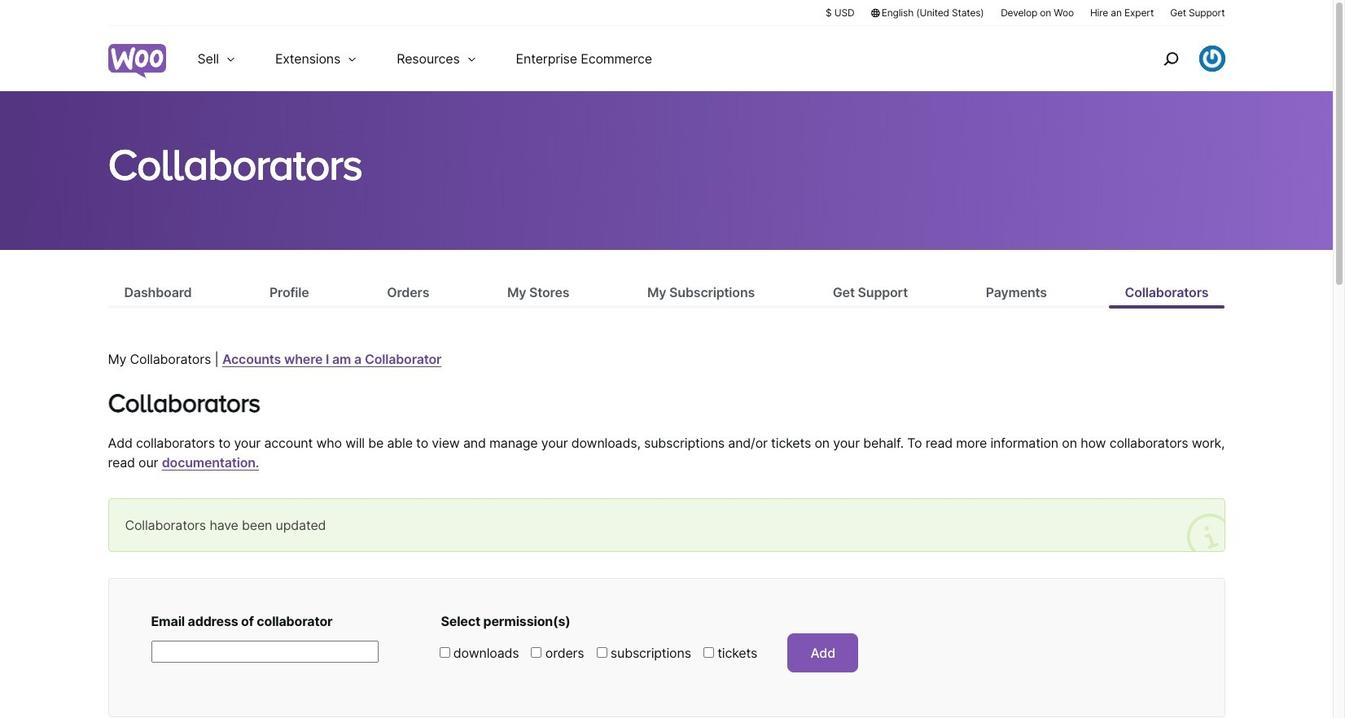Task type: vqa. For each thing, say whether or not it's contained in the screenshot.
checkbox
yes



Task type: locate. For each thing, give the bounding box(es) containing it.
None checkbox
[[439, 648, 450, 658], [531, 648, 542, 658], [704, 648, 714, 658], [439, 648, 450, 658], [531, 648, 542, 658], [704, 648, 714, 658]]

None checkbox
[[597, 648, 607, 658]]



Task type: describe. For each thing, give the bounding box(es) containing it.
search image
[[1158, 46, 1184, 72]]

open account menu image
[[1199, 46, 1225, 72]]

service navigation menu element
[[1128, 32, 1225, 85]]



